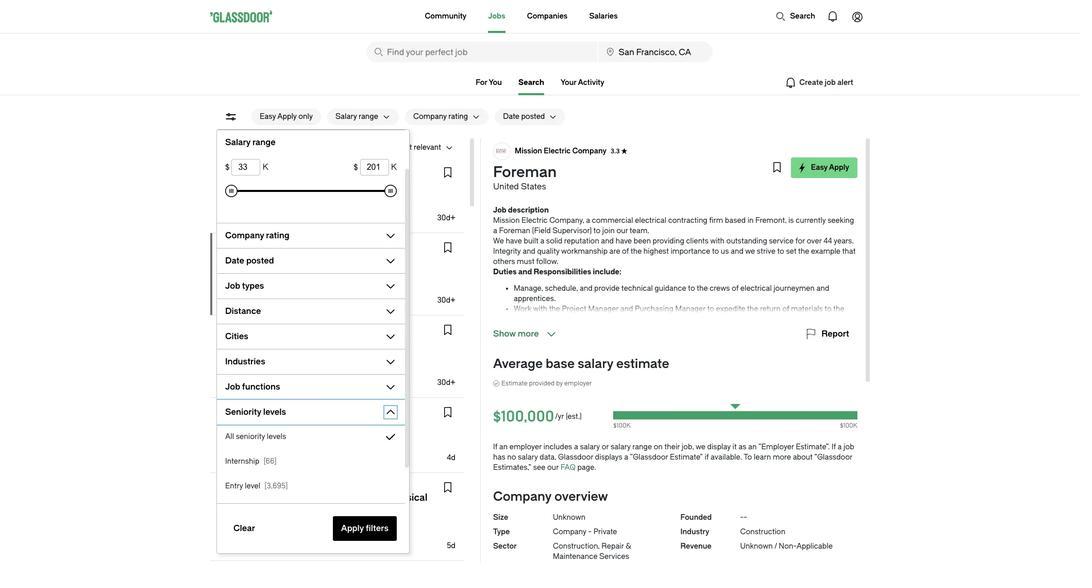 Task type: locate. For each thing, give the bounding box(es) containing it.
"glassdoor down estimate".
[[815, 454, 853, 462]]

rating inside dropdown button
[[266, 231, 289, 241]]

team.
[[630, 227, 650, 236]]

1 vertical spatial &
[[626, 543, 631, 552]]

company - private
[[553, 528, 617, 537]]

2 horizontal spatial $100k
[[840, 423, 858, 430]]

ca down sports on the left top of page
[[271, 192, 282, 201]]

1 horizontal spatial as
[[739, 443, 747, 452]]

0 vertical spatial employer
[[564, 380, 592, 388]]

1 vertical spatial salary range
[[225, 138, 276, 147]]

1 vertical spatial san francisco, ca
[[219, 521, 282, 529]]

of right crews
[[732, 285, 739, 293]]

0 vertical spatial company rating
[[413, 112, 468, 121]]

quality
[[537, 247, 560, 256]]

duties
[[493, 268, 517, 277]]

[3,695]
[[265, 482, 288, 491]]

easy inside button
[[260, 112, 276, 121]]

date posted inside popup button
[[503, 112, 545, 121]]

0 vertical spatial services
[[312, 407, 342, 416]]

mission inside jobs list "element"
[[240, 246, 268, 255]]

have left been
[[616, 237, 632, 246]]

1 horizontal spatial an
[[748, 443, 757, 452]]

k down most
[[391, 162, 397, 172]]

as inside manage, schedule, and provide technical guidance to the crews of electrical journeymen and apprentices. work with the project manager and purchasing manager to expedite the return of materials to the warehouse as phases of the job are completed.
[[553, 315, 561, 324]]

1 vertical spatial electric
[[522, 216, 548, 225]]

seniority levels button
[[217, 405, 380, 421]]

show more
[[493, 329, 539, 339]]

distance button
[[217, 304, 380, 320]]

the left project
[[549, 305, 560, 314]]

easy apply only
[[260, 112, 313, 121]]

date posted inside dropdown button
[[225, 256, 274, 266]]

job left description
[[493, 206, 507, 215]]

0 horizontal spatial &
[[258, 167, 263, 176]]

health
[[287, 407, 310, 416], [275, 482, 298, 491]]

2 an from the left
[[748, 443, 757, 452]]

1 vertical spatial ★
[[347, 247, 353, 254]]

industry
[[681, 528, 709, 537]]

we down outstanding
[[745, 247, 755, 256]]

more down warehouse
[[518, 329, 539, 339]]

are inside job description mission electric company, a commercial electrical contracting firm based in fremont, is currently seeking a foreman (field supervisor) to join our team. we have built a solid reputation and have been providing clients with outstanding service for over 44 years. integrity and quality workmanship are of the highest importance to us and we strive to set the example that others must follow. duties and responsibilities include:
[[610, 247, 620, 256]]

mission up united states $100k (employer est.)
[[240, 246, 268, 255]]

& left sports on the left top of page
[[258, 167, 263, 176]]

job for job description mission electric company, a commercial electrical contracting firm based in fremont, is currently seeking a foreman (field supervisor) to join our team. we have built a solid reputation and have been providing clients with outstanding service for over 44 years. integrity and quality workmanship are of the highest importance to us and we strive to set the example that others must follow. duties and responsibilities include:
[[493, 206, 507, 215]]

2 vertical spatial job
[[225, 382, 240, 392]]

job inside dropdown button
[[225, 281, 240, 291]]

to left join
[[594, 227, 601, 236]]

posted up united states $100k (employer est.)
[[246, 256, 274, 266]]

$100,000
[[493, 409, 554, 426]]

cities button
[[217, 329, 380, 345]]

commercial
[[592, 216, 633, 225]]

sports
[[265, 167, 288, 176]]

0 horizontal spatial salary range
[[225, 138, 276, 147]]

0 vertical spatial range
[[359, 112, 378, 121]]

ca down homeassist home health services at the left bottom of the page
[[271, 432, 282, 441]]

& inside construction, repair & maintenance services
[[626, 543, 631, 552]]

set
[[786, 247, 797, 256]]

mission electric company logo image up "job types"
[[219, 242, 236, 259]]

have up integrity
[[506, 237, 522, 246]]

1 horizontal spatial &
[[626, 543, 631, 552]]

0 vertical spatial date
[[503, 112, 520, 121]]

francisco, down seniority levels
[[234, 432, 269, 441]]

distance
[[225, 307, 261, 316]]

1 vertical spatial our
[[547, 464, 559, 473]]

job description mission electric company, a commercial electrical contracting firm based in fremont, is currently seeking a foreman (field supervisor) to join our team. we have built a solid reputation and have been providing clients with outstanding service for over 44 years. integrity and quality workmanship are of the highest importance to us and we strive to set the example that others must follow. duties and responsibilities include:
[[493, 206, 856, 277]]

revenue
[[681, 543, 712, 552]]

0 horizontal spatial mission electric company logo image
[[219, 242, 236, 259]]

company inside dropdown button
[[225, 231, 264, 241]]

an up to
[[748, 443, 757, 452]]

job inside 'popup button'
[[225, 382, 240, 392]]

1 an from the left
[[499, 443, 508, 452]]

companies
[[527, 12, 568, 21]]

and left provide at bottom right
[[580, 285, 593, 293]]

0 horizontal spatial $100k
[[219, 287, 239, 296]]

company rating up the relevant
[[413, 112, 468, 121]]

1 vertical spatial mission
[[493, 216, 520, 225]]

0 horizontal spatial date
[[225, 256, 244, 266]]

francisco, inside san francisco, ca (employer est.) easy apply
[[234, 432, 269, 441]]

0 vertical spatial job
[[493, 206, 507, 215]]

mission up we
[[493, 216, 520, 225]]

0 horizontal spatial an
[[499, 443, 508, 452]]

us
[[721, 247, 729, 256]]

salary range up orthocare
[[225, 138, 276, 147]]

0 vertical spatial search
[[790, 12, 815, 21]]

0 horizontal spatial mission electric company 3.3 ★
[[240, 246, 353, 255]]

states up the distance
[[243, 275, 265, 283]]

1 vertical spatial company rating
[[225, 231, 289, 241]]

2 vertical spatial range
[[633, 443, 652, 452]]

northern
[[283, 328, 315, 337]]

★ for the rightmost 'mission electric company logo'
[[621, 148, 628, 155]]

posted for date posted popup button
[[521, 112, 545, 121]]

1 horizontal spatial electrical
[[741, 285, 772, 293]]

date for date posted dropdown button
[[225, 256, 244, 266]]

san francisco, ca
[[219, 192, 282, 201], [219, 521, 282, 529]]

workmanship
[[561, 247, 608, 256]]

company rating inside popup button
[[413, 112, 468, 121]]

1 horizontal spatial united
[[493, 182, 519, 192]]

san left seniority
[[219, 432, 232, 441]]

0 vertical spatial &
[[258, 167, 263, 176]]

electric inside jobs list "element"
[[269, 246, 296, 255]]

united inside united states $100k (employer est.)
[[219, 275, 241, 283]]

$ right therapy,
[[354, 162, 358, 172]]

0 horizontal spatial unknown
[[553, 514, 586, 523]]

1 30d+ from the top
[[437, 214, 456, 223]]

of right return
[[783, 305, 789, 314]]

more down "employer
[[773, 454, 791, 462]]

job down $97k at the left of the page
[[225, 382, 240, 392]]

posted for date posted dropdown button
[[246, 256, 274, 266]]

show
[[493, 329, 516, 339]]

1 horizontal spatial if
[[832, 443, 836, 452]]

the down been
[[631, 247, 642, 256]]

levels down functions
[[263, 408, 286, 417]]

electrical inside manage, schedule, and provide technical guidance to the crews of electrical journeymen and apprentices. work with the project manager and purchasing manager to expedite the return of materials to the warehouse as phases of the job are completed.
[[741, 285, 772, 293]]

company rating inside dropdown button
[[225, 231, 289, 241]]

0 vertical spatial salary range
[[336, 112, 378, 121]]

states up description
[[521, 182, 546, 192]]

0 vertical spatial health
[[287, 407, 310, 416]]

1 horizontal spatial slider
[[385, 185, 397, 197]]

are left completed.
[[624, 315, 634, 324]]

1 san francisco, ca from the top
[[219, 192, 282, 201]]

0 horizontal spatial united
[[219, 275, 241, 283]]

1 horizontal spatial date posted
[[503, 112, 545, 121]]

2 if from the left
[[832, 443, 836, 452]]

easy apply
[[811, 163, 849, 172], [227, 217, 259, 224], [227, 299, 259, 307]]

jobs
[[488, 12, 506, 21]]

by
[[556, 380, 563, 388]]

& inside jobs list "element"
[[258, 167, 263, 176]]

(est.)
[[566, 413, 582, 422]]

1 horizontal spatial more
[[773, 454, 791, 462]]

0 horizontal spatial job
[[611, 315, 622, 324]]

salary down the open filter menu image
[[225, 138, 251, 147]]

levels inside "button"
[[267, 433, 286, 442]]

0 vertical spatial salary
[[336, 112, 357, 121]]

1 horizontal spatial we
[[745, 247, 755, 256]]

foreman up we
[[499, 227, 530, 236]]

united left "types"
[[219, 275, 241, 283]]

estimate".
[[796, 443, 830, 452]]

date posted for date posted dropdown button
[[225, 256, 274, 266]]

seniority levels list box
[[217, 425, 405, 564]]

1 horizontal spatial are
[[624, 315, 634, 324]]

1 horizontal spatial unknown
[[740, 543, 773, 552]]

we inside "if an employer includes a salary or salary range on their job, we display it as an "employer estimate".  if a job has no salary data, glassdoor displays a "glassdoor estimate" if available.  to learn more about "glassdoor estimates," see our"
[[696, 443, 706, 452]]

mission electric company logo image inside jobs list "element"
[[219, 242, 236, 259]]

most relevant button
[[387, 140, 441, 156]]

united inside 'foreman united states'
[[493, 182, 519, 192]]

san francisco, ca for meridian
[[219, 521, 282, 529]]

0 vertical spatial foreman
[[493, 164, 557, 181]]

0 horizontal spatial salary
[[225, 138, 251, 147]]

if
[[493, 443, 498, 452], [832, 443, 836, 452]]

jobs list element
[[210, 158, 470, 564]]

the right phases
[[598, 315, 609, 324]]

applicable
[[797, 543, 833, 552]]

our down data,
[[547, 464, 559, 473]]

1 horizontal spatial rating
[[449, 112, 468, 121]]

$100k inside united states $100k (employer est.)
[[219, 287, 239, 296]]

the left crews
[[697, 285, 708, 293]]

home for homeassist
[[263, 407, 285, 416]]

salary range inside popup button
[[336, 112, 378, 121]]

0 horizontal spatial "glassdoor
[[630, 454, 668, 462]]

base
[[546, 357, 575, 372]]

rating inside popup button
[[449, 112, 468, 121]]

electric up 'foreman united states'
[[544, 147, 571, 156]]

on
[[654, 443, 663, 452]]

slider down orthocare
[[225, 185, 238, 197]]

0 vertical spatial levels
[[263, 408, 286, 417]]

mission for 'mission electric company logo' inside the jobs list "element"
[[240, 246, 268, 255]]

manager down provide at bottom right
[[588, 305, 619, 314]]

1 vertical spatial search
[[519, 78, 544, 87]]

& right repair
[[626, 543, 631, 552]]

1 vertical spatial salary
[[225, 138, 251, 147]]

supervisor)
[[553, 227, 592, 236]]

posted inside popup button
[[521, 112, 545, 121]]

3.3 inside jobs list "element"
[[336, 247, 345, 254]]

relevant
[[414, 143, 441, 152]]

0 vertical spatial electrical
[[635, 216, 667, 225]]

date posted down search link
[[503, 112, 545, 121]]

0 horizontal spatial services
[[312, 407, 342, 416]]

0 horizontal spatial have
[[506, 237, 522, 246]]

job inside job description mission electric company, a commercial electrical contracting firm based in fremont, is currently seeking a foreman (field supervisor) to join our team. we have built a solid reputation and have been providing clients with outstanding service for over 44 years. integrity and quality workmanship are of the highest importance to us and we strive to set the example that others must follow. duties and responsibilities include:
[[493, 206, 507, 215]]

3 30d+ from the top
[[437, 379, 456, 388]]

0 vertical spatial home
[[263, 407, 285, 416]]

2 san francisco, ca from the top
[[219, 521, 282, 529]]

Search location field
[[598, 42, 713, 62]]

1 vertical spatial united
[[219, 275, 241, 283]]

services inside construction, repair & maintenance services
[[599, 553, 629, 562]]

company inside jobs list "element"
[[298, 246, 332, 255]]

estimate"
[[670, 454, 703, 462]]

1 vertical spatial mission electric company logo image
[[219, 242, 236, 259]]

meridian home health
[[219, 482, 298, 491]]

health for homeassist home health services
[[287, 407, 310, 416]]

internship [66]
[[225, 458, 277, 466]]

as right it
[[739, 443, 747, 452]]

in
[[748, 216, 754, 225]]

san francisco, ca up $70.00 - $135.00
[[219, 521, 282, 529]]

slider down most
[[385, 185, 397, 197]]

3.3
[[611, 148, 620, 155], [336, 247, 345, 254]]

construction, repair & maintenance services
[[553, 543, 631, 562]]

warehouse
[[514, 315, 552, 324]]

electric
[[544, 147, 571, 156], [522, 216, 548, 225], [269, 246, 296, 255]]

community
[[425, 12, 467, 21]]

1 vertical spatial unknown
[[740, 543, 773, 552]]

job right estimate".
[[844, 443, 854, 452]]

and down technical
[[620, 305, 633, 314]]

1 vertical spatial 3.3
[[336, 247, 345, 254]]

2 vertical spatial mission
[[240, 246, 268, 255]]

posted inside dropdown button
[[246, 256, 274, 266]]

0 horizontal spatial 3.3
[[336, 247, 345, 254]]

our right join
[[617, 227, 628, 236]]

Search keyword field
[[366, 42, 597, 62]]

are inside manage, schedule, and provide technical guidance to the crews of electrical journeymen and apprentices. work with the project manager and purchasing manager to expedite the return of materials to the warehouse as phases of the job are completed.
[[624, 315, 634, 324]]

2 $ from the left
[[354, 162, 358, 172]]

none field "search keyword"
[[366, 42, 597, 62]]

mission up 'foreman united states'
[[515, 147, 542, 156]]

director
[[225, 532, 253, 541]]

0 vertical spatial more
[[518, 329, 539, 339]]

provide
[[594, 285, 620, 293]]

home down functions
[[263, 407, 285, 416]]

date up "job types"
[[225, 256, 244, 266]]

★ inside jobs list "element"
[[347, 247, 353, 254]]

1 vertical spatial 30d+
[[437, 296, 456, 305]]

health down job functions 'popup button'
[[287, 407, 310, 416]]

1 horizontal spatial date
[[503, 112, 520, 121]]

2 horizontal spatial range
[[633, 443, 652, 452]]

physical
[[290, 167, 319, 176]]

home down the [66]
[[251, 482, 273, 491]]

with inside manage, schedule, and provide technical guidance to the crews of electrical journeymen and apprentices. work with the project manager and purchasing manager to expedite the return of materials to the warehouse as phases of the job are completed.
[[533, 305, 547, 314]]

salary
[[336, 112, 357, 121], [225, 138, 251, 147]]

san
[[244, 143, 258, 152], [219, 192, 232, 201], [219, 432, 232, 441], [219, 521, 232, 529]]

health down the [66]
[[275, 482, 298, 491]]

0 vertical spatial electric
[[544, 147, 571, 156]]

companies link
[[527, 0, 568, 33]]

0 horizontal spatial range
[[253, 138, 276, 147]]

2 k from the left
[[391, 162, 397, 172]]

30d+ for easterseals northern california
[[437, 379, 456, 388]]

employer right by
[[564, 380, 592, 388]]

mission electric company logo image
[[494, 143, 510, 160], [219, 242, 236, 259]]

all seniority levels button
[[217, 425, 405, 450]]

unknown up company - private
[[553, 514, 586, 523]]

journeymen
[[774, 285, 815, 293]]

job down provide at bottom right
[[611, 315, 622, 324]]

- for --
[[744, 514, 747, 523]]

you
[[489, 78, 502, 87]]

electrical up team.
[[635, 216, 667, 225]]

date down search link
[[503, 112, 520, 121]]

ca inside burlingame, ca $97k - $107k (employer est.) easy apply
[[262, 357, 273, 366]]

with down "apprentices."
[[533, 305, 547, 314]]

1 vertical spatial are
[[624, 315, 634, 324]]

we up if
[[696, 443, 706, 452]]

1 vertical spatial health
[[275, 482, 298, 491]]

highest
[[644, 247, 669, 256]]

industries
[[225, 357, 265, 367]]

1 vertical spatial employer
[[510, 443, 542, 452]]

states inside united states $100k (employer est.)
[[243, 275, 265, 283]]

easy apply inside button
[[811, 163, 849, 172]]

san inside san francisco, ca (employer est.) easy apply
[[219, 432, 232, 441]]

see
[[533, 464, 546, 473]]

our inside "if an employer includes a salary or salary range on their job, we display it as an "employer estimate".  if a job has no salary data, glassdoor displays a "glassdoor estimate" if available.  to learn more about "glassdoor estimates," see our"
[[547, 464, 559, 473]]

0 vertical spatial with
[[710, 237, 725, 246]]

(employer inside san francisco, ca (employer est.) easy apply
[[238, 445, 273, 454]]

francisco, up $70.00 - $135.00
[[234, 521, 269, 529]]

0 horizontal spatial we
[[696, 443, 706, 452]]

0 vertical spatial rating
[[449, 112, 468, 121]]

a right estimate".
[[838, 443, 842, 452]]

1 horizontal spatial job
[[844, 443, 854, 452]]

1 vertical spatial job
[[225, 281, 240, 291]]

no
[[507, 454, 516, 462]]

est.) inside san francisco, ca (employer est.) easy apply
[[275, 445, 289, 454]]

mission for the rightmost 'mission electric company logo'
[[515, 147, 542, 156]]

0 vertical spatial as
[[553, 315, 561, 324]]

united up description
[[493, 182, 519, 192]]

only
[[298, 112, 313, 121]]

follow.
[[536, 258, 559, 266]]

employer up the no
[[510, 443, 542, 452]]

1 vertical spatial date
[[225, 256, 244, 266]]

solid
[[546, 237, 562, 246]]

0 horizontal spatial posted
[[246, 256, 274, 266]]

san francisco, ca (employer est.) easy apply
[[219, 432, 289, 464]]

if an employer includes a salary or salary range on their job, we display it as an "employer estimate".  if a job has no salary data, glassdoor displays a "glassdoor estimate" if available.  to learn more about "glassdoor estimates," see our
[[493, 443, 854, 473]]

san francisco, ca down orthocare
[[219, 192, 282, 201]]

with up us
[[710, 237, 725, 246]]

others
[[493, 258, 515, 266]]

apply inside san francisco, ca (employer est.) easy apply
[[242, 457, 259, 464]]

salary range right only
[[336, 112, 378, 121]]

1 vertical spatial states
[[243, 275, 265, 283]]

built
[[524, 237, 539, 246]]

1 vertical spatial more
[[773, 454, 791, 462]]

date inside date posted popup button
[[503, 112, 520, 121]]

company rating up date posted dropdown button
[[225, 231, 289, 241]]

None field
[[366, 42, 597, 62], [598, 42, 713, 62], [232, 159, 260, 176], [360, 159, 389, 176], [232, 159, 260, 176], [360, 159, 389, 176]]

electric inside job description mission electric company, a commercial electrical contracting firm based in fremont, is currently seeking a foreman (field supervisor) to join our team. we have built a solid reputation and have been providing clients with outstanding service for over 44 years. integrity and quality workmanship are of the highest importance to us and we strive to set the example that others must follow. duties and responsibilities include:
[[522, 216, 548, 225]]

an up has
[[499, 443, 508, 452]]

4d
[[447, 454, 456, 463]]

report
[[822, 329, 849, 339]]

slider
[[225, 185, 238, 197], [385, 185, 397, 197]]

1 horizontal spatial posted
[[521, 112, 545, 121]]

search inside "button"
[[790, 12, 815, 21]]

0 vertical spatial mission
[[515, 147, 542, 156]]

40,699 san francisco, ca jobs
[[219, 143, 323, 152]]

description
[[508, 206, 549, 215]]

1 horizontal spatial k
[[391, 162, 397, 172]]

faq page.
[[561, 464, 596, 473]]

and
[[601, 237, 614, 246], [523, 247, 536, 256], [731, 247, 744, 256], [518, 268, 532, 277], [580, 285, 593, 293], [817, 285, 829, 293], [620, 305, 633, 314]]

as left phases
[[553, 315, 561, 324]]

manage, schedule, and provide technical guidance to the crews of electrical journeymen and apprentices. work with the project manager and purchasing manager to expedite the return of materials to the warehouse as phases of the job are completed.
[[514, 285, 845, 324]]

foreman up description
[[493, 164, 557, 181]]

1 "glassdoor from the left
[[630, 454, 668, 462]]

2 30d+ from the top
[[437, 296, 456, 305]]

clients
[[686, 237, 709, 246]]

the
[[631, 247, 642, 256], [798, 247, 810, 256], [697, 285, 708, 293], [549, 305, 560, 314], [747, 305, 758, 314], [834, 305, 845, 314], [598, 315, 609, 324]]

of left highest
[[622, 247, 629, 256]]

1 horizontal spatial have
[[616, 237, 632, 246]]

a
[[586, 216, 590, 225], [493, 227, 497, 236], [540, 237, 545, 246], [574, 443, 578, 452], [838, 443, 842, 452], [624, 454, 628, 462]]

1 $ from the left
[[225, 162, 230, 172]]

2 vertical spatial electric
[[269, 246, 296, 255]]

0 vertical spatial easy apply
[[811, 163, 849, 172]]

date posted for date posted popup button
[[503, 112, 545, 121]]

san right 40,699
[[244, 143, 258, 152]]

seniority levels
[[225, 408, 286, 417]]

k
[[263, 162, 268, 172], [391, 162, 397, 172]]

1 horizontal spatial salary
[[336, 112, 357, 121]]

0 horizontal spatial as
[[553, 315, 561, 324]]

posted down search link
[[521, 112, 545, 121]]

★ for 'mission electric company logo' inside the jobs list "element"
[[347, 247, 353, 254]]

outstanding
[[727, 237, 767, 246]]

0 vertical spatial job
[[611, 315, 622, 324]]

1 vertical spatial mission electric company 3.3 ★
[[240, 246, 353, 255]]

1 horizontal spatial 3.3
[[611, 148, 620, 155]]

0 horizontal spatial with
[[533, 305, 547, 314]]

k down 40,699 san francisco, ca jobs
[[263, 162, 268, 172]]

are down join
[[610, 247, 620, 256]]

company rating for company rating dropdown button
[[225, 231, 289, 241]]

0 horizontal spatial our
[[547, 464, 559, 473]]

0 vertical spatial posted
[[521, 112, 545, 121]]

0 horizontal spatial if
[[493, 443, 498, 452]]

more
[[518, 329, 539, 339], [773, 454, 791, 462]]

if
[[705, 454, 709, 462]]

electric down description
[[522, 216, 548, 225]]

1 horizontal spatial range
[[359, 112, 378, 121]]

date inside date posted dropdown button
[[225, 256, 244, 266]]

$100,000 /yr (est.)
[[493, 409, 582, 426]]



Task type: vqa. For each thing, say whether or not it's contained in the screenshot.
the bottommost Mission Electric Company 3.3 ★
yes



Task type: describe. For each thing, give the bounding box(es) containing it.
functions
[[242, 382, 280, 392]]

as inside "if an employer includes a salary or salary range on their job, we display it as an "employer estimate".  if a job has no salary data, glassdoor displays a "glassdoor estimate" if available.  to learn more about "glassdoor estimates," see our"
[[739, 443, 747, 452]]

unknown for unknown
[[553, 514, 586, 523]]

completed.
[[636, 315, 675, 324]]

sector
[[493, 543, 517, 552]]

learn
[[754, 454, 771, 462]]

a right displays
[[624, 454, 628, 462]]

1 vertical spatial range
[[253, 138, 276, 147]]

reputation
[[564, 237, 599, 246]]

estimate
[[616, 357, 669, 372]]

mission inside job description mission electric company, a commercial electrical contracting firm based in fremont, is currently seeking a foreman (field supervisor) to join our team. we have built a solid reputation and have been providing clients with outstanding service for over 44 years. integrity and quality workmanship are of the highest importance to us and we strive to set the example that others must follow. duties and responsibilities include:
[[493, 216, 520, 225]]

job types
[[225, 281, 264, 291]]

easy inside burlingame, ca $97k - $107k (employer est.) easy apply
[[227, 382, 241, 389]]

2 vertical spatial easy apply
[[227, 299, 259, 307]]

apply inside button
[[829, 163, 849, 172]]

2 manager from the left
[[675, 305, 706, 314]]

your activity link
[[561, 78, 605, 87]]

all seniority levels
[[225, 433, 286, 442]]

1 have from the left
[[506, 237, 522, 246]]

$107k
[[243, 370, 263, 378]]

francisco, down orthocare
[[234, 192, 269, 201]]

salary right or
[[611, 443, 631, 452]]

cities
[[225, 332, 248, 342]]

maintenance
[[553, 553, 598, 562]]

/
[[775, 543, 777, 552]]

"employer
[[759, 443, 794, 452]]

ca up $135.00
[[271, 521, 282, 529]]

crews
[[710, 285, 730, 293]]

(employer inside burlingame, ca $97k - $107k (employer est.) easy apply
[[265, 370, 299, 378]]

apply inside burlingame, ca $97k - $107k (employer est.) easy apply
[[242, 382, 259, 389]]

company rating button
[[405, 109, 468, 125]]

job inside "if an employer includes a salary or salary range on their job, we display it as an "employer estimate".  if a job has no salary data, glassdoor displays a "glassdoor estimate" if available.  to learn more about "glassdoor estimates," see our"
[[844, 443, 854, 452]]

ca inside san francisco, ca (employer est.) easy apply
[[271, 432, 282, 441]]

easy inside button
[[811, 163, 828, 172]]

- for company - private
[[588, 528, 592, 537]]

a up supervisor)
[[586, 216, 590, 225]]

range inside popup button
[[359, 112, 378, 121]]

search link
[[519, 78, 544, 95]]

we inside job description mission electric company, a commercial electrical contracting firm based in fremont, is currently seeking a foreman (field supervisor) to join our team. we have built a solid reputation and have been providing clients with outstanding service for over 44 years. integrity and quality workmanship are of the highest importance to us and we strive to set the example that others must follow. duties and responsibilities include:
[[745, 247, 755, 256]]

and down join
[[601, 237, 614, 246]]

about
[[793, 454, 813, 462]]

1 k from the left
[[263, 162, 268, 172]]

burlingame,
[[219, 357, 260, 366]]

1 manager from the left
[[588, 305, 619, 314]]

of right phases
[[590, 315, 596, 324]]

easterseals northern california
[[240, 328, 351, 337]]

more inside "if an employer includes a salary or salary range on their job, we display it as an "employer estimate".  if a job has no salary data, glassdoor displays a "glassdoor estimate" if available.  to learn more about "glassdoor estimates," see our"
[[773, 454, 791, 462]]

it
[[733, 443, 737, 452]]

1 horizontal spatial $100k
[[614, 423, 631, 430]]

est.) inside burlingame, ca $97k - $107k (employer est.) easy apply
[[301, 370, 315, 378]]

must
[[517, 258, 535, 266]]

company rating for company rating popup button
[[413, 112, 468, 121]]

the up report
[[834, 305, 845, 314]]

homeassist
[[219, 407, 262, 416]]

available.
[[711, 454, 742, 462]]

therapy,
[[321, 167, 351, 176]]

average base salary estimate
[[493, 357, 669, 372]]

30d+ for mission electric company
[[437, 296, 456, 305]]

electric for the rightmost 'mission electric company logo'
[[544, 147, 571, 156]]

show more button
[[493, 328, 558, 341]]

francisco, up sports on the left top of page
[[259, 143, 295, 152]]

service
[[769, 237, 794, 246]]

types
[[242, 281, 264, 291]]

$70.00 - $135.00
[[219, 533, 274, 542]]

1 slider from the left
[[225, 185, 238, 197]]

to right materials
[[825, 305, 832, 314]]

salary right base
[[578, 357, 614, 372]]

2 slider from the left
[[385, 185, 397, 197]]

seniority
[[236, 433, 265, 442]]

the left return
[[747, 305, 758, 314]]

san up $70.00
[[219, 521, 232, 529]]

return
[[760, 305, 781, 314]]

5d
[[447, 542, 456, 551]]

manage,
[[514, 285, 543, 293]]

repair
[[602, 543, 624, 552]]

- for $70.00 - $135.00
[[243, 533, 247, 542]]

includes
[[544, 443, 572, 452]]

- inside burlingame, ca $97k - $107k (employer est.) easy apply
[[238, 370, 241, 378]]

salaries
[[589, 12, 618, 21]]

job functions button
[[217, 379, 380, 396]]

the down for
[[798, 247, 810, 256]]

data,
[[540, 454, 556, 462]]

job types button
[[217, 278, 380, 295]]

1 horizontal spatial employer
[[564, 380, 592, 388]]

san down orthocare
[[219, 192, 232, 201]]

example
[[811, 247, 841, 256]]

work
[[514, 305, 532, 314]]

internship
[[225, 458, 259, 466]]

faq link
[[561, 464, 576, 473]]

and up materials
[[817, 285, 829, 293]]

of inside job description mission electric company, a commercial electrical contracting firm based in fremont, is currently seeking a foreman (field supervisor) to join our team. we have built a solid reputation and have been providing clients with outstanding service for over 44 years. integrity and quality workmanship are of the highest importance to us and we strive to set the example that others must follow. duties and responsibilities include:
[[622, 247, 629, 256]]

easterseals
[[240, 328, 281, 337]]

unknown for unknown / non-applicable
[[740, 543, 773, 552]]

electric for 'mission electric company logo' inside the jobs list "element"
[[269, 246, 296, 255]]

to
[[744, 454, 752, 462]]

faq
[[561, 464, 576, 473]]

a up we
[[493, 227, 497, 236]]

providing
[[653, 237, 684, 246]]

to right guidance
[[688, 285, 695, 293]]

founded
[[681, 514, 712, 523]]

jobs
[[309, 143, 323, 152]]

1 if from the left
[[493, 443, 498, 452]]

employer inside "if an employer includes a salary or salary range on their job, we display it as an "employer estimate".  if a job has no salary data, glassdoor displays a "glassdoor estimate" if available.  to learn more about "glassdoor estimates," see our"
[[510, 443, 542, 452]]

entry level [3,695]
[[225, 482, 288, 491]]

est.) inside united states $100k (employer est.)
[[277, 287, 292, 296]]

electrical inside job description mission electric company, a commercial electrical contracting firm based in fremont, is currently seeking a foreman (field supervisor) to join our team. we have built a solid reputation and have been providing clients with outstanding service for over 44 years. integrity and quality workmanship are of the highest importance to us and we strive to set the example that others must follow. duties and responsibilities include:
[[635, 216, 667, 225]]

--
[[740, 514, 747, 523]]

activity
[[578, 78, 605, 87]]

level
[[245, 482, 260, 491]]

a down (field
[[540, 237, 545, 246]]

rating for company rating popup button
[[449, 112, 468, 121]]

to left us
[[712, 247, 719, 256]]

importance
[[671, 247, 710, 256]]

our inside job description mission electric company, a commercial electrical contracting firm based in fremont, is currently seeking a foreman (field supervisor) to join our team. we have built a solid reputation and have been providing clients with outstanding service for over 44 years. integrity and quality workmanship are of the highest importance to us and we strive to set the example that others must follow. duties and responsibilities include:
[[617, 227, 628, 236]]

open filter menu image
[[225, 111, 237, 123]]

estimates,"
[[493, 464, 532, 473]]

homeassist home health services
[[219, 407, 342, 416]]

and down must
[[518, 268, 532, 277]]

their
[[665, 443, 680, 452]]

salary up see
[[518, 454, 538, 462]]

range inside "if an employer includes a salary or salary range on their job, we display it as an "employer estimate".  if a job has no salary data, glassdoor displays a "glassdoor estimate" if available.  to learn more about "glassdoor estimates," see our"
[[633, 443, 652, 452]]

estimate
[[502, 380, 528, 388]]

integrity
[[493, 247, 521, 256]]

easy inside san francisco, ca (employer est.) easy apply
[[227, 457, 241, 464]]

1 vertical spatial easy apply
[[227, 217, 259, 224]]

ca left jobs
[[296, 143, 307, 152]]

0 vertical spatial mission electric company 3.3 ★
[[515, 147, 628, 156]]

to down service
[[778, 247, 784, 256]]

fremont,
[[756, 216, 787, 225]]

apply inside button
[[277, 112, 297, 121]]

states inside 'foreman united states'
[[521, 182, 546, 192]]

0 horizontal spatial search
[[519, 78, 544, 87]]

2 "glassdoor from the left
[[815, 454, 853, 462]]

salary left or
[[580, 443, 600, 452]]

rating for company rating dropdown button
[[266, 231, 289, 241]]

unknown / non-applicable
[[740, 543, 833, 552]]

job,
[[682, 443, 694, 452]]

with inside job description mission electric company, a commercial electrical contracting firm based in fremont, is currently seeking a foreman (field supervisor) to join our team. we have built a solid reputation and have been providing clients with outstanding service for over 44 years. integrity and quality workmanship are of the highest importance to us and we strive to set the example that others must follow. duties and responsibilities include:
[[710, 237, 725, 246]]

(employer inside united states $100k (employer est.)
[[241, 287, 276, 296]]

more inside show more 'dropdown button'
[[518, 329, 539, 339]]

contracting
[[668, 216, 708, 225]]

firm
[[709, 216, 723, 225]]

job for job functions
[[225, 382, 240, 392]]

years.
[[834, 237, 854, 246]]

to left expedite
[[708, 305, 714, 314]]

orthocare & sports physical therapy, inc.
[[219, 167, 365, 176]]

provided
[[529, 380, 555, 388]]

salary inside salary range popup button
[[336, 112, 357, 121]]

your activity
[[561, 78, 605, 87]]

strive
[[757, 247, 776, 256]]

over
[[807, 237, 822, 246]]

mission electric company 3.3 ★ inside jobs list "element"
[[240, 246, 353, 255]]

date for date posted popup button
[[503, 112, 520, 121]]

responsibilities
[[534, 268, 591, 277]]

salaries link
[[589, 0, 618, 33]]

job for job types
[[225, 281, 240, 291]]

job inside manage, schedule, and provide technical guidance to the crews of electrical journeymen and apprentices. work with the project manager and purchasing manager to expedite the return of materials to the warehouse as phases of the job are completed.
[[611, 315, 622, 324]]

easterseals northern california logo image
[[219, 325, 236, 341]]

home for meridian
[[251, 482, 273, 491]]

average
[[493, 357, 543, 372]]

none field search location
[[598, 42, 713, 62]]

company inside popup button
[[413, 112, 447, 121]]

size
[[493, 514, 508, 523]]

and down built
[[523, 247, 536, 256]]

services inside jobs list "element"
[[312, 407, 342, 416]]

for you
[[476, 78, 502, 87]]

foreman inside job description mission electric company, a commercial electrical contracting firm based in fremont, is currently seeking a foreman (field supervisor) to join our team. we have built a solid reputation and have been providing clients with outstanding service for over 44 years. integrity and quality workmanship are of the highest importance to us and we strive to set the example that others must follow. duties and responsibilities include:
[[499, 227, 530, 236]]

california
[[316, 328, 351, 337]]

a up glassdoor
[[574, 443, 578, 452]]

1 horizontal spatial mission electric company logo image
[[494, 143, 510, 160]]

project
[[562, 305, 587, 314]]

health for meridian home health
[[275, 482, 298, 491]]

and right us
[[731, 247, 744, 256]]

san francisco, ca for orthocare
[[219, 192, 282, 201]]

2 have from the left
[[616, 237, 632, 246]]

for you link
[[476, 78, 502, 87]]

levels inside dropdown button
[[263, 408, 286, 417]]

united states $100k (employer est.)
[[219, 275, 292, 296]]



